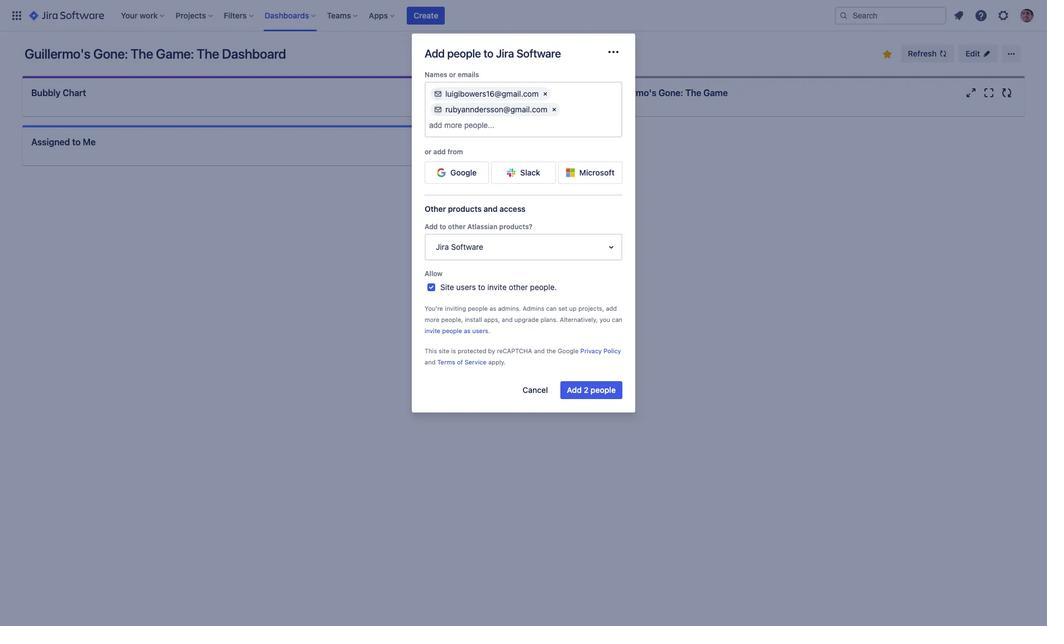 Task type: locate. For each thing, give the bounding box(es) containing it.
and down admins.
[[502, 316, 513, 323]]

add left from
[[434, 148, 446, 156]]

software
[[517, 47, 562, 60], [451, 242, 484, 252]]

guillermo's up bubbly chart at the top of the page
[[25, 46, 91, 62]]

0 vertical spatial add
[[425, 47, 445, 60]]

1 horizontal spatial can
[[612, 316, 623, 323]]

1 horizontal spatial invite
[[488, 282, 507, 292]]

users.
[[473, 327, 491, 334]]

slack button
[[492, 162, 556, 184]]

clear image right the refresh bubbly chart icon
[[541, 89, 550, 98]]

to right users
[[478, 282, 486, 292]]

rubyanndersson@gmail.com
[[446, 105, 548, 114]]

2 vertical spatial add
[[567, 385, 582, 395]]

0 horizontal spatial guillermo's
[[25, 46, 91, 62]]

create banner
[[0, 0, 1048, 31]]

products
[[448, 204, 482, 214]]

atlassian
[[468, 223, 498, 231]]

can up plans.
[[547, 305, 557, 312]]

is
[[452, 347, 456, 355]]

the
[[131, 46, 153, 62], [197, 46, 219, 62], [686, 88, 702, 98]]

clear image for rubyanndersson@gmail.com
[[550, 105, 559, 114]]

gone:
[[93, 46, 128, 62], [659, 88, 684, 98]]

add user image
[[434, 89, 443, 98]]

add up the names
[[425, 47, 445, 60]]

invite
[[488, 282, 507, 292], [425, 327, 441, 334]]

and
[[484, 204, 498, 214], [502, 316, 513, 323], [534, 347, 545, 355], [425, 358, 436, 366]]

luigibowers16@gmail.com
[[446, 89, 539, 98]]

edit
[[967, 49, 981, 58]]

0 horizontal spatial invite
[[425, 327, 441, 334]]

1 vertical spatial or
[[425, 148, 432, 156]]

jira up 'allow'
[[436, 242, 449, 252]]

add left 2
[[567, 385, 582, 395]]

clear image
[[541, 89, 550, 98], [550, 105, 559, 114]]

1 vertical spatial jira
[[436, 242, 449, 252]]

me
[[83, 137, 96, 147]]

to
[[484, 47, 494, 60], [72, 137, 81, 147], [440, 223, 447, 231], [478, 282, 486, 292]]

1 vertical spatial add
[[425, 223, 438, 231]]

more
[[425, 316, 440, 323]]

admins.
[[498, 305, 521, 312]]

1 horizontal spatial gone:
[[659, 88, 684, 98]]

2 horizontal spatial the
[[686, 88, 702, 98]]

to inside allow site users to invite other people.
[[478, 282, 486, 292]]

invite down more
[[425, 327, 441, 334]]

resolution time: guillermo's gone: the game
[[537, 88, 728, 98]]

add down other on the left of page
[[425, 223, 438, 231]]

people
[[448, 47, 481, 60], [468, 305, 488, 312], [443, 327, 462, 334], [591, 385, 616, 395]]

as down install on the bottom of page
[[464, 327, 471, 334]]

jira
[[496, 47, 514, 60], [436, 242, 449, 252]]

the left the game:
[[131, 46, 153, 62]]

0 vertical spatial clear image
[[541, 89, 550, 98]]

other up admins.
[[509, 282, 528, 292]]

can
[[547, 305, 557, 312], [612, 316, 623, 323]]

1 vertical spatial add
[[606, 305, 617, 312]]

Search field
[[835, 6, 947, 24]]

as
[[490, 305, 497, 312], [464, 327, 471, 334]]

and inside you're inviting people as admins. admins can set up projects, add more people, install apps, and upgrade plans. alternatively, you can invite people as users.
[[502, 316, 513, 323]]

invite inside you're inviting people as admins. admins can set up projects, add more people, install apps, and upgrade plans. alternatively, you can invite people as users.
[[425, 327, 441, 334]]

guillermo's
[[25, 46, 91, 62], [609, 88, 657, 98]]

0 vertical spatial other
[[448, 223, 466, 231]]

0 horizontal spatial software
[[451, 242, 484, 252]]

the
[[547, 347, 557, 355]]

google down from
[[451, 168, 477, 177]]

site
[[439, 347, 450, 355]]

or left emails
[[449, 70, 456, 79]]

1 vertical spatial gone:
[[659, 88, 684, 98]]

recaptcha
[[497, 347, 533, 355]]

refresh button
[[902, 45, 955, 63]]

software down add to other atlassian products?
[[451, 242, 484, 252]]

jira software image
[[29, 9, 104, 22], [29, 9, 104, 22]]

google
[[451, 168, 477, 177], [558, 347, 579, 355]]

0 vertical spatial or
[[449, 70, 456, 79]]

privacy
[[581, 347, 602, 355]]

0 horizontal spatial add
[[434, 148, 446, 156]]

0 vertical spatial gone:
[[93, 46, 128, 62]]

or
[[449, 70, 456, 79], [425, 148, 432, 156]]

google button
[[425, 162, 490, 184]]

edit link
[[960, 45, 999, 63]]

the left game
[[686, 88, 702, 98]]

0 horizontal spatial other
[[448, 223, 466, 231]]

apps,
[[484, 316, 500, 323]]

0 vertical spatial can
[[547, 305, 557, 312]]

the right the game:
[[197, 46, 219, 62]]

1 vertical spatial clear image
[[550, 105, 559, 114]]

0 vertical spatial guillermo's
[[25, 46, 91, 62]]

1 vertical spatial can
[[612, 316, 623, 323]]

0 horizontal spatial gone:
[[93, 46, 128, 62]]

other
[[448, 223, 466, 231], [509, 282, 528, 292]]

can right you
[[612, 316, 623, 323]]

open image
[[605, 240, 618, 254]]

0 horizontal spatial can
[[547, 305, 557, 312]]

more image
[[607, 45, 621, 59]]

add up you
[[606, 305, 617, 312]]

bubbly
[[31, 88, 61, 98]]

from
[[448, 148, 463, 156]]

resolution
[[537, 88, 582, 98]]

bubbly chart
[[31, 88, 86, 98]]

assigned
[[31, 137, 70, 147]]

emails
[[458, 70, 479, 79]]

clear image down resolution
[[550, 105, 559, 114]]

1 vertical spatial google
[[558, 347, 579, 355]]

0 vertical spatial as
[[490, 305, 497, 312]]

as up apps,
[[490, 305, 497, 312]]

1 vertical spatial other
[[509, 282, 528, 292]]

privacy policy link
[[581, 347, 622, 355]]

maximize assigned to me image
[[477, 135, 490, 149]]

0 horizontal spatial as
[[464, 327, 471, 334]]

add inside you're inviting people as admins. admins can set up projects, add more people, install apps, and upgrade plans. alternatively, you can invite people as users.
[[606, 305, 617, 312]]

guillermo's right time:
[[609, 88, 657, 98]]

refresh
[[909, 49, 937, 58]]

google right the
[[558, 347, 579, 355]]

1 vertical spatial as
[[464, 327, 471, 334]]

0 horizontal spatial the
[[131, 46, 153, 62]]

1 horizontal spatial google
[[558, 347, 579, 355]]

the for guillermo's
[[197, 46, 219, 62]]

people right 2
[[591, 385, 616, 395]]

0 horizontal spatial google
[[451, 168, 477, 177]]

1 horizontal spatial add
[[606, 305, 617, 312]]

admins
[[523, 305, 545, 312]]

the for resolution
[[686, 88, 702, 98]]

invite up admins.
[[488, 282, 507, 292]]

0 vertical spatial google
[[451, 168, 477, 177]]

0 horizontal spatial jira
[[436, 242, 449, 252]]

refresh resolution time: guillermo's gone: the game image
[[1001, 86, 1014, 100]]

guillermo's gone: the game: the dashboard
[[25, 46, 286, 62]]

add
[[434, 148, 446, 156], [606, 305, 617, 312]]

this
[[425, 347, 437, 355]]

1 vertical spatial invite
[[425, 327, 441, 334]]

this site is protected by recaptcha and the google privacy policy and terms of service apply.
[[425, 347, 622, 366]]

maximize resolution time: guillermo's gone: the game image
[[983, 86, 997, 100]]

cancel
[[523, 385, 548, 395]]

you're
[[425, 305, 444, 312]]

inviting
[[445, 305, 467, 312]]

0 horizontal spatial or
[[425, 148, 432, 156]]

1 horizontal spatial the
[[197, 46, 219, 62]]

jira up the refresh bubbly chart icon
[[496, 47, 514, 60]]

1 horizontal spatial other
[[509, 282, 528, 292]]

1 vertical spatial guillermo's
[[609, 88, 657, 98]]

to down other on the left of page
[[440, 223, 447, 231]]

software down create banner
[[517, 47, 562, 60]]

add inside "add 2 people" "button"
[[567, 385, 582, 395]]

refresh image
[[940, 49, 949, 58]]

or left from
[[425, 148, 432, 156]]

0 vertical spatial invite
[[488, 282, 507, 292]]

1 horizontal spatial guillermo's
[[609, 88, 657, 98]]

1 horizontal spatial jira
[[496, 47, 514, 60]]

slack
[[521, 168, 541, 177]]

add for add 2 people
[[567, 385, 582, 395]]

game
[[704, 88, 728, 98]]

0 vertical spatial software
[[517, 47, 562, 60]]

policy
[[604, 347, 622, 355]]

add
[[425, 47, 445, 60], [425, 223, 438, 231], [567, 385, 582, 395]]

other down products
[[448, 223, 466, 231]]

cancel button
[[516, 381, 555, 399]]

Names or emails text field
[[429, 121, 498, 130]]



Task type: describe. For each thing, give the bounding box(es) containing it.
people up emails
[[448, 47, 481, 60]]

people,
[[442, 316, 463, 323]]

edit icon image
[[983, 49, 992, 58]]

of
[[457, 358, 463, 366]]

projects,
[[579, 305, 605, 312]]

people.
[[530, 282, 557, 292]]

add 2 people
[[567, 385, 616, 395]]

and down this
[[425, 358, 436, 366]]

add for add to other atlassian products?
[[425, 223, 438, 231]]

plans.
[[541, 316, 559, 323]]

by
[[489, 347, 496, 355]]

products?
[[500, 223, 533, 231]]

refresh assigned to me image
[[495, 135, 508, 149]]

0 vertical spatial add
[[434, 148, 446, 156]]

chart
[[63, 88, 86, 98]]

time:
[[584, 88, 607, 98]]

search image
[[840, 11, 849, 20]]

people up install on the bottom of page
[[468, 305, 488, 312]]

add to other atlassian products?
[[425, 223, 533, 231]]

names
[[425, 70, 448, 79]]

create button
[[407, 6, 445, 24]]

up
[[570, 305, 577, 312]]

other inside allow site users to invite other people.
[[509, 282, 528, 292]]

0 vertical spatial jira
[[496, 47, 514, 60]]

2
[[584, 385, 589, 395]]

or add from
[[425, 148, 463, 156]]

users
[[457, 282, 476, 292]]

1 horizontal spatial or
[[449, 70, 456, 79]]

and up atlassian
[[484, 204, 498, 214]]

names or emails
[[425, 70, 479, 79]]

dashboard
[[222, 46, 286, 62]]

protected
[[458, 347, 487, 355]]

you
[[600, 316, 611, 323]]

primary element
[[7, 0, 835, 31]]

add 2 people button
[[561, 381, 623, 399]]

invite inside allow site users to invite other people.
[[488, 282, 507, 292]]

add people to jira software
[[425, 47, 562, 60]]

other products and access
[[425, 204, 526, 214]]

microsoft button
[[558, 162, 623, 184]]

alternatively,
[[560, 316, 598, 323]]

to left me
[[72, 137, 81, 147]]

game:
[[156, 46, 194, 62]]

people inside "button"
[[591, 385, 616, 395]]

apply.
[[489, 358, 506, 366]]

1 vertical spatial software
[[451, 242, 484, 252]]

clear image for luigibowers16@gmail.com
[[541, 89, 550, 98]]

allow
[[425, 270, 443, 278]]

add user image
[[434, 105, 443, 114]]

upgrade
[[515, 316, 539, 323]]

add for add people to jira software
[[425, 47, 445, 60]]

refresh bubbly chart image
[[495, 86, 508, 100]]

google inside button
[[451, 168, 477, 177]]

microsoft
[[580, 168, 615, 177]]

you're inviting people as admins. admins can set up projects, add more people, install apps, and upgrade plans. alternatively, you can invite people as users.
[[425, 305, 623, 334]]

service
[[465, 358, 487, 366]]

access
[[500, 204, 526, 214]]

and left the
[[534, 347, 545, 355]]

people down people,
[[443, 327, 462, 334]]

to up maximize bubbly chart image
[[484, 47, 494, 60]]

install
[[465, 316, 483, 323]]

assigned to me
[[31, 137, 96, 147]]

other
[[425, 204, 446, 214]]

set
[[559, 305, 568, 312]]

1 horizontal spatial software
[[517, 47, 562, 60]]

terms of service link
[[438, 358, 487, 366]]

1 horizontal spatial as
[[490, 305, 497, 312]]

allow site users to invite other people.
[[425, 270, 557, 292]]

invite people as users. link
[[425, 327, 491, 334]]

site
[[441, 282, 455, 292]]

terms
[[438, 358, 456, 366]]

create
[[414, 10, 439, 20]]

star guillermo's gone: the game: the dashboard image
[[881, 48, 895, 61]]

maximize bubbly chart image
[[477, 86, 490, 100]]

google inside this site is protected by recaptcha and the google privacy policy and terms of service apply.
[[558, 347, 579, 355]]

jira software
[[436, 242, 484, 252]]



Task type: vqa. For each thing, say whether or not it's contained in the screenshot.
banner
no



